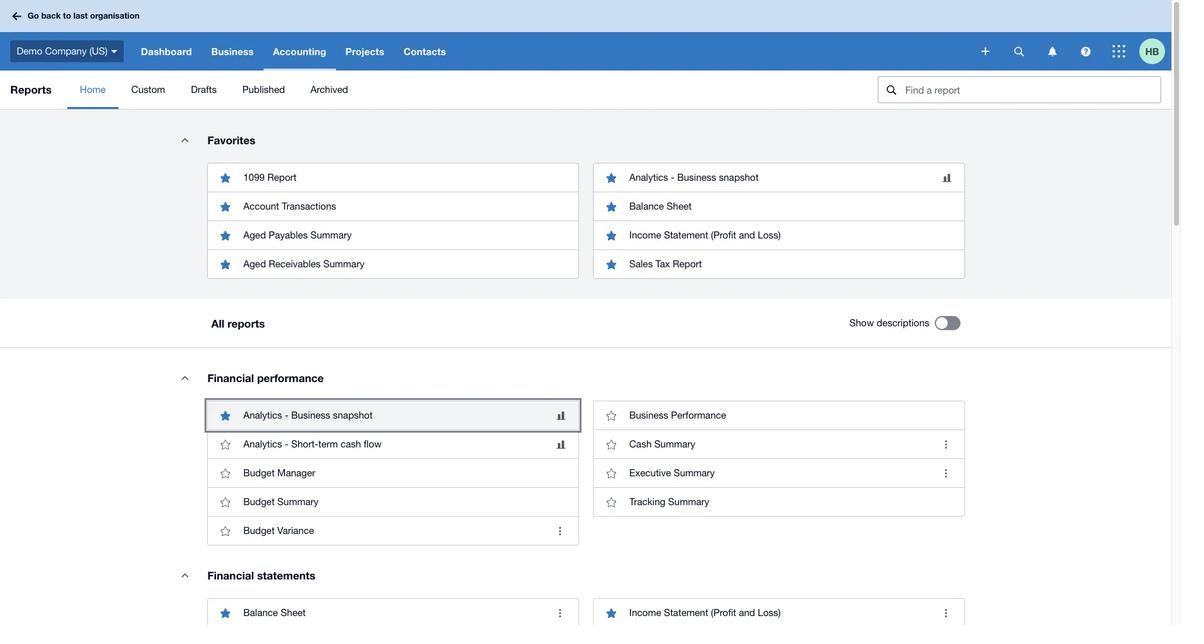 Task type: locate. For each thing, give the bounding box(es) containing it.
1 vertical spatial aged
[[243, 258, 266, 269]]

cash
[[629, 439, 652, 450]]

executive summary
[[629, 467, 715, 478]]

account transactions link
[[207, 192, 578, 221]]

0 vertical spatial snapshot
[[719, 172, 759, 183]]

svg image
[[12, 12, 21, 20], [1014, 46, 1024, 56], [1081, 46, 1090, 56], [982, 47, 989, 55], [111, 50, 117, 53]]

remove favorite image inside 1099 report link
[[213, 165, 238, 190]]

favorite image inside cash summary link
[[599, 432, 624, 457]]

aged receivables summary
[[243, 258, 365, 269]]

cash summary link
[[593, 430, 964, 458]]

1 vertical spatial more information about analytics - business snapshot image
[[556, 411, 565, 420]]

financial down all reports
[[207, 371, 254, 385]]

favorite image inside executive summary link
[[599, 460, 624, 486]]

demo
[[17, 45, 42, 56]]

summary right receivables at the left of the page
[[323, 258, 365, 269]]

budget variance
[[243, 525, 314, 536]]

1 horizontal spatial analytics - business snapshot
[[629, 172, 759, 183]]

balance for remove favorite image for income
[[243, 607, 278, 618]]

more options image for cash summary
[[933, 432, 959, 457]]

favorite image inside 'budget summary' link
[[213, 489, 238, 515]]

analytics
[[629, 172, 668, 183], [243, 410, 282, 421], [243, 439, 282, 450]]

1 horizontal spatial balance sheet link
[[593, 192, 964, 221]]

aged down account
[[243, 230, 266, 240]]

remove favorite image inside sales tax report link
[[599, 251, 624, 277]]

more options image inside budget variance "link"
[[547, 518, 573, 544]]

income statement (profit and loss)
[[629, 230, 781, 240], [629, 607, 781, 618]]

snapshot
[[719, 172, 759, 183], [333, 410, 373, 421]]

1 horizontal spatial balance sheet
[[629, 201, 692, 212]]

back
[[41, 10, 61, 21]]

budget manager
[[243, 467, 315, 478]]

0 vertical spatial (profit
[[711, 230, 736, 240]]

budget inside budget variance "link"
[[243, 525, 275, 536]]

1 vertical spatial income statement (profit and loss) link
[[593, 599, 964, 625]]

- for analytics - short-term cash flow's favorite image
[[285, 439, 289, 450]]

1 vertical spatial (profit
[[711, 607, 736, 618]]

income statement (profit and loss) link
[[593, 221, 964, 249], [593, 599, 964, 625]]

0 vertical spatial -
[[671, 172, 675, 183]]

1 vertical spatial income
[[629, 607, 661, 618]]

svg image left hb
[[1113, 45, 1125, 58]]

budget for budget variance
[[243, 525, 275, 536]]

remove favorite image inside "aged receivables summary" link
[[213, 251, 238, 277]]

0 vertical spatial budget
[[243, 467, 275, 478]]

favorite image
[[599, 403, 624, 428], [213, 460, 238, 486], [599, 460, 624, 486], [213, 489, 238, 515]]

account transactions
[[243, 201, 336, 212]]

1 expand report group image from the top
[[172, 365, 198, 391]]

1 (profit from the top
[[711, 230, 736, 240]]

balance sheet
[[629, 201, 692, 212], [243, 607, 306, 618]]

1 budget from the top
[[243, 467, 275, 478]]

remove favorite image for aged receivables summary
[[213, 251, 238, 277]]

balance sheet up tax
[[629, 201, 692, 212]]

0 vertical spatial analytics
[[629, 172, 668, 183]]

remove favorite image
[[213, 165, 238, 190], [599, 165, 624, 190], [213, 403, 238, 428], [213, 600, 238, 625], [599, 600, 624, 625]]

summary down transactions
[[311, 230, 352, 240]]

1 horizontal spatial more information about analytics - business snapshot image
[[942, 173, 951, 182]]

favorite image for budget manager
[[213, 460, 238, 486]]

budget up budget summary
[[243, 467, 275, 478]]

statements
[[257, 569, 315, 582]]

2 vertical spatial budget
[[243, 525, 275, 536]]

report right tax
[[673, 258, 702, 269]]

0 horizontal spatial sheet
[[281, 607, 306, 618]]

financial left statements at the left of page
[[207, 569, 254, 582]]

statement for first income statement (profit and loss) link
[[664, 230, 708, 240]]

0 vertical spatial income statement (profit and loss) link
[[593, 221, 964, 249]]

1 vertical spatial expand report group image
[[172, 562, 198, 588]]

0 vertical spatial expand report group image
[[172, 365, 198, 391]]

remove favorite image for aged payables summary
[[213, 223, 238, 248]]

0 horizontal spatial balance sheet link
[[207, 599, 578, 625]]

0 vertical spatial statement
[[664, 230, 708, 240]]

2 loss) from the top
[[758, 607, 781, 618]]

0 horizontal spatial balance sheet
[[243, 607, 306, 618]]

1 vertical spatial loss)
[[758, 607, 781, 618]]

budget manager link
[[207, 458, 578, 487]]

0 horizontal spatial more information about analytics - business snapshot image
[[556, 411, 565, 420]]

banner
[[0, 0, 1172, 71]]

0 vertical spatial balance sheet link
[[593, 192, 964, 221]]

executive
[[629, 467, 671, 478]]

0 horizontal spatial balance
[[243, 607, 278, 618]]

navigation inside banner
[[131, 32, 973, 71]]

more options image
[[933, 432, 959, 457], [547, 518, 573, 544], [547, 600, 573, 625], [933, 600, 959, 625]]

0 horizontal spatial report
[[267, 172, 297, 183]]

term
[[318, 439, 338, 450]]

hb button
[[1139, 32, 1172, 71]]

navigation containing dashboard
[[131, 32, 973, 71]]

business performance link
[[593, 401, 964, 430]]

0 vertical spatial sheet
[[667, 201, 692, 212]]

favorites
[[207, 133, 255, 147]]

1 and from the top
[[739, 230, 755, 240]]

cash
[[341, 439, 361, 450]]

budget inside 'budget summary' link
[[243, 496, 275, 507]]

summary for budget summary
[[277, 496, 319, 507]]

3 budget from the top
[[243, 525, 275, 536]]

1 statement from the top
[[664, 230, 708, 240]]

budget down budget summary
[[243, 525, 275, 536]]

svg image
[[1113, 45, 1125, 58], [1048, 46, 1056, 56]]

budget
[[243, 467, 275, 478], [243, 496, 275, 507], [243, 525, 275, 536]]

budget summary
[[243, 496, 319, 507]]

1 vertical spatial report
[[673, 258, 702, 269]]

1099 report
[[243, 172, 297, 183]]

sheet down statements at the left of page
[[281, 607, 306, 618]]

aged payables summary link
[[207, 221, 578, 249]]

2 vertical spatial analytics
[[243, 439, 282, 450]]

more information about analytics - business snapshot image
[[942, 173, 951, 182], [556, 411, 565, 420]]

1 aged from the top
[[243, 230, 266, 240]]

aged left receivables at the left of the page
[[243, 258, 266, 269]]

1 horizontal spatial sheet
[[667, 201, 692, 212]]

published
[[242, 84, 285, 95]]

sheet for balance sheet remove favorite icon
[[667, 201, 692, 212]]

projects
[[345, 46, 384, 57]]

summary up "executive summary"
[[654, 439, 695, 450]]

balance down financial statements
[[243, 607, 278, 618]]

more options image for income statement (profit and loss)
[[933, 600, 959, 625]]

-
[[671, 172, 675, 183], [285, 410, 289, 421], [285, 439, 289, 450]]

svg image up find a report text field
[[1048, 46, 1056, 56]]

aged
[[243, 230, 266, 240], [243, 258, 266, 269]]

statement
[[664, 230, 708, 240], [664, 607, 708, 618]]

remove favorite image inside the account transactions link
[[213, 194, 238, 219]]

sheet for remove favorite image for income
[[281, 607, 306, 618]]

summary up tracking summary
[[674, 467, 715, 478]]

1 vertical spatial -
[[285, 410, 289, 421]]

2 statement from the top
[[664, 607, 708, 618]]

expand report group image for financial performance
[[172, 365, 198, 391]]

summary
[[311, 230, 352, 240], [323, 258, 365, 269], [654, 439, 695, 450], [674, 467, 715, 478], [277, 496, 319, 507], [668, 496, 709, 507]]

more options image inside income statement (profit and loss) link
[[933, 600, 959, 625]]

2 and from the top
[[739, 607, 755, 618]]

archived
[[311, 84, 348, 95]]

menu
[[67, 71, 868, 109]]

more options image inside cash summary link
[[933, 432, 959, 457]]

analytics - business snapshot
[[629, 172, 759, 183], [243, 410, 373, 421]]

2 income statement (profit and loss) from the top
[[629, 607, 781, 618]]

financial
[[207, 371, 254, 385], [207, 569, 254, 582]]

budget for budget summary
[[243, 496, 275, 507]]

1 vertical spatial and
[[739, 607, 755, 618]]

favorite image inside business performance link
[[599, 403, 624, 428]]

report right 1099
[[267, 172, 297, 183]]

2 vertical spatial -
[[285, 439, 289, 450]]

remove favorite image
[[213, 194, 238, 219], [599, 194, 624, 219], [213, 223, 238, 248], [599, 223, 624, 248], [213, 251, 238, 277], [599, 251, 624, 277]]

favorite image inside budget manager link
[[213, 460, 238, 486]]

None field
[[878, 76, 1161, 103]]

1099 report link
[[207, 164, 578, 192]]

tracking summary link
[[593, 487, 964, 516]]

0 vertical spatial income statement (profit and loss)
[[629, 230, 781, 240]]

2 aged from the top
[[243, 258, 266, 269]]

0 vertical spatial income
[[629, 230, 661, 240]]

1 vertical spatial statement
[[664, 607, 708, 618]]

tracking
[[629, 496, 666, 507]]

remove favorite image for account transactions
[[213, 194, 238, 219]]

business
[[211, 46, 254, 57], [677, 172, 716, 183], [291, 410, 330, 421], [629, 410, 668, 421]]

1 horizontal spatial balance
[[629, 201, 664, 212]]

remove favorite image inside aged payables summary link
[[213, 223, 238, 248]]

0 vertical spatial balance sheet
[[629, 201, 692, 212]]

2 income from the top
[[629, 607, 661, 618]]

tracking summary
[[629, 496, 709, 507]]

0 vertical spatial and
[[739, 230, 755, 240]]

published link
[[230, 71, 298, 109]]

1 vertical spatial budget
[[243, 496, 275, 507]]

favorite image inside budget variance "link"
[[213, 518, 238, 544]]

favorite image for budget variance
[[213, 518, 238, 544]]

budget for budget manager
[[243, 467, 275, 478]]

budget up the budget variance
[[243, 496, 275, 507]]

sheet
[[667, 201, 692, 212], [281, 607, 306, 618]]

2 (profit from the top
[[711, 607, 736, 618]]

1 vertical spatial financial
[[207, 569, 254, 582]]

custom
[[131, 84, 165, 95]]

1 vertical spatial income statement (profit and loss)
[[629, 607, 781, 618]]

1 vertical spatial balance
[[243, 607, 278, 618]]

0 vertical spatial aged
[[243, 230, 266, 240]]

1 vertical spatial snapshot
[[333, 410, 373, 421]]

balance
[[629, 201, 664, 212], [243, 607, 278, 618]]

1 vertical spatial sheet
[[281, 607, 306, 618]]

more information about analytics - short-term cash flow image
[[556, 440, 565, 449]]

expand report group image
[[172, 365, 198, 391], [172, 562, 198, 588]]

2 financial from the top
[[207, 569, 254, 582]]

sheet up the 'sales tax report'
[[667, 201, 692, 212]]

1 horizontal spatial snapshot
[[719, 172, 759, 183]]

favorite image for executive summary
[[599, 460, 624, 486]]

financial performance
[[207, 371, 324, 385]]

income statement (profit and loss) for 1st income statement (profit and loss) link from the bottom of the page
[[629, 607, 781, 618]]

budget variance link
[[207, 516, 578, 545]]

balance up sales
[[629, 201, 664, 212]]

1 income statement (profit and loss) from the top
[[629, 230, 781, 240]]

favorite image inside tracking summary link
[[599, 489, 624, 515]]

balance sheet link
[[593, 192, 964, 221], [207, 599, 578, 625]]

0 vertical spatial loss)
[[758, 230, 781, 240]]

financial for financial statements
[[207, 569, 254, 582]]

expand report group image
[[172, 127, 198, 153]]

executive summary link
[[593, 458, 964, 487]]

receivables
[[269, 258, 321, 269]]

1 financial from the top
[[207, 371, 254, 385]]

balance sheet for balance sheet remove favorite icon
[[629, 201, 692, 212]]

0 vertical spatial balance
[[629, 201, 664, 212]]

all
[[211, 316, 224, 330]]

1 horizontal spatial report
[[673, 258, 702, 269]]

balance sheet down statements at the left of page
[[243, 607, 306, 618]]

summary down "executive summary"
[[668, 496, 709, 507]]

report
[[267, 172, 297, 183], [673, 258, 702, 269]]

2 budget from the top
[[243, 496, 275, 507]]

favorite image
[[213, 432, 238, 457], [599, 432, 624, 457], [599, 489, 624, 515], [213, 518, 238, 544]]

budget inside budget manager link
[[243, 467, 275, 478]]

navigation
[[131, 32, 973, 71]]

2 income statement (profit and loss) link from the top
[[593, 599, 964, 625]]

1 vertical spatial balance sheet
[[243, 607, 306, 618]]

dashboard
[[141, 46, 192, 57]]

accounting
[[273, 46, 326, 57]]

and
[[739, 230, 755, 240], [739, 607, 755, 618]]

sales
[[629, 258, 653, 269]]

loss)
[[758, 230, 781, 240], [758, 607, 781, 618]]

summary down the manager
[[277, 496, 319, 507]]

home link
[[67, 71, 119, 109]]

1 loss) from the top
[[758, 230, 781, 240]]

hb
[[1145, 45, 1159, 57]]

income
[[629, 230, 661, 240], [629, 607, 661, 618]]

0 vertical spatial financial
[[207, 371, 254, 385]]

favorite image for budget summary
[[213, 489, 238, 515]]

(us)
[[89, 45, 108, 56]]

(profit
[[711, 230, 736, 240], [711, 607, 736, 618]]

1 vertical spatial analytics - business snapshot
[[243, 410, 373, 421]]

archived link
[[298, 71, 361, 109]]

2 expand report group image from the top
[[172, 562, 198, 588]]

show
[[850, 317, 874, 328]]



Task type: describe. For each thing, give the bounding box(es) containing it.
demo company (us)
[[17, 45, 108, 56]]

remove favorite image for balance
[[599, 165, 624, 190]]

account
[[243, 201, 279, 212]]

custom link
[[119, 71, 178, 109]]

drafts
[[191, 84, 217, 95]]

dashboard link
[[131, 32, 202, 71]]

aged receivables summary link
[[207, 249, 578, 278]]

remove favorite image for sales tax report
[[599, 251, 624, 277]]

remove favorite image for income statement (profit and loss)
[[599, 223, 624, 248]]

more options image
[[933, 460, 959, 486]]

loss) for first income statement (profit and loss) link
[[758, 230, 781, 240]]

cash summary
[[629, 439, 695, 450]]

income statement (profit and loss) for first income statement (profit and loss) link
[[629, 230, 781, 240]]

(profit for first income statement (profit and loss) link
[[711, 230, 736, 240]]

1 vertical spatial analytics
[[243, 410, 282, 421]]

go back to last organisation
[[28, 10, 140, 21]]

0 vertical spatial report
[[267, 172, 297, 183]]

go back to last organisation link
[[8, 5, 147, 27]]

descriptions
[[877, 317, 929, 328]]

1 vertical spatial balance sheet link
[[207, 599, 578, 625]]

aged for aged payables summary
[[243, 230, 266, 240]]

projects button
[[336, 32, 394, 71]]

reports
[[227, 316, 265, 330]]

accounting button
[[263, 32, 336, 71]]

show descriptions
[[850, 317, 929, 328]]

sales tax report link
[[593, 249, 964, 278]]

contacts
[[404, 46, 446, 57]]

expand report group image for financial statements
[[172, 562, 198, 588]]

1 income from the top
[[629, 230, 661, 240]]

remove favorite image for account
[[213, 165, 238, 190]]

banner containing hb
[[0, 0, 1172, 71]]

and for first income statement (profit and loss) link
[[739, 230, 755, 240]]

and for 1st income statement (profit and loss) link from the bottom of the page
[[739, 607, 755, 618]]

budget summary link
[[207, 487, 578, 516]]

aged payables summary
[[243, 230, 352, 240]]

statement for 1st income statement (profit and loss) link from the bottom of the page
[[664, 607, 708, 618]]

svg image inside demo company (us) popup button
[[111, 50, 117, 53]]

demo company (us) button
[[0, 32, 131, 71]]

home
[[80, 84, 106, 95]]

summary for tracking summary
[[668, 496, 709, 507]]

menu containing home
[[67, 71, 868, 109]]

financial for financial performance
[[207, 371, 254, 385]]

loss) for 1st income statement (profit and loss) link from the bottom of the page
[[758, 607, 781, 618]]

flow
[[364, 439, 382, 450]]

Find a report text field
[[904, 77, 1161, 103]]

svg image inside go back to last organisation link
[[12, 12, 21, 20]]

balance sheet for remove favorite image for income
[[243, 607, 306, 618]]

variance
[[277, 525, 314, 536]]

sales tax report
[[629, 258, 702, 269]]

favorite image for analytics - short-term cash flow
[[213, 432, 238, 457]]

0 horizontal spatial analytics - business snapshot
[[243, 410, 373, 421]]

performance
[[671, 410, 726, 421]]

- for balance remove favorite image
[[671, 172, 675, 183]]

favorite image for cash summary
[[599, 432, 624, 457]]

(profit for 1st income statement (profit and loss) link from the bottom of the page
[[711, 607, 736, 618]]

remove favorite image for income
[[213, 600, 238, 625]]

business inside popup button
[[211, 46, 254, 57]]

1 horizontal spatial svg image
[[1113, 45, 1125, 58]]

contacts button
[[394, 32, 456, 71]]

manager
[[277, 467, 315, 478]]

reports
[[10, 83, 52, 96]]

favorite image for business performance
[[599, 403, 624, 428]]

organisation
[[90, 10, 140, 21]]

0 horizontal spatial svg image
[[1048, 46, 1056, 56]]

drafts link
[[178, 71, 230, 109]]

financial statements
[[207, 569, 315, 582]]

analytics - short-term cash flow
[[243, 439, 382, 450]]

short-
[[291, 439, 318, 450]]

summary for executive summary
[[674, 467, 715, 478]]

payables
[[269, 230, 308, 240]]

tax
[[656, 258, 670, 269]]

to
[[63, 10, 71, 21]]

performance
[[257, 371, 324, 385]]

more options image for budget variance
[[547, 518, 573, 544]]

remove favorite image for balance sheet
[[599, 194, 624, 219]]

more options image for balance sheet
[[547, 600, 573, 625]]

summary for cash summary
[[654, 439, 695, 450]]

aged for aged receivables summary
[[243, 258, 266, 269]]

0 vertical spatial analytics - business snapshot
[[629, 172, 759, 183]]

1099
[[243, 172, 265, 183]]

favorite image for tracking summary
[[599, 489, 624, 515]]

business performance
[[629, 410, 726, 421]]

last
[[73, 10, 88, 21]]

0 horizontal spatial snapshot
[[333, 410, 373, 421]]

transactions
[[282, 201, 336, 212]]

company
[[45, 45, 87, 56]]

1 income statement (profit and loss) link from the top
[[593, 221, 964, 249]]

all reports
[[211, 316, 265, 330]]

go
[[28, 10, 39, 21]]

0 vertical spatial more information about analytics - business snapshot image
[[942, 173, 951, 182]]

balance for balance sheet remove favorite icon
[[629, 201, 664, 212]]

business button
[[202, 32, 263, 71]]



Task type: vqa. For each thing, say whether or not it's contained in the screenshot.
HOME on the top left of page
yes



